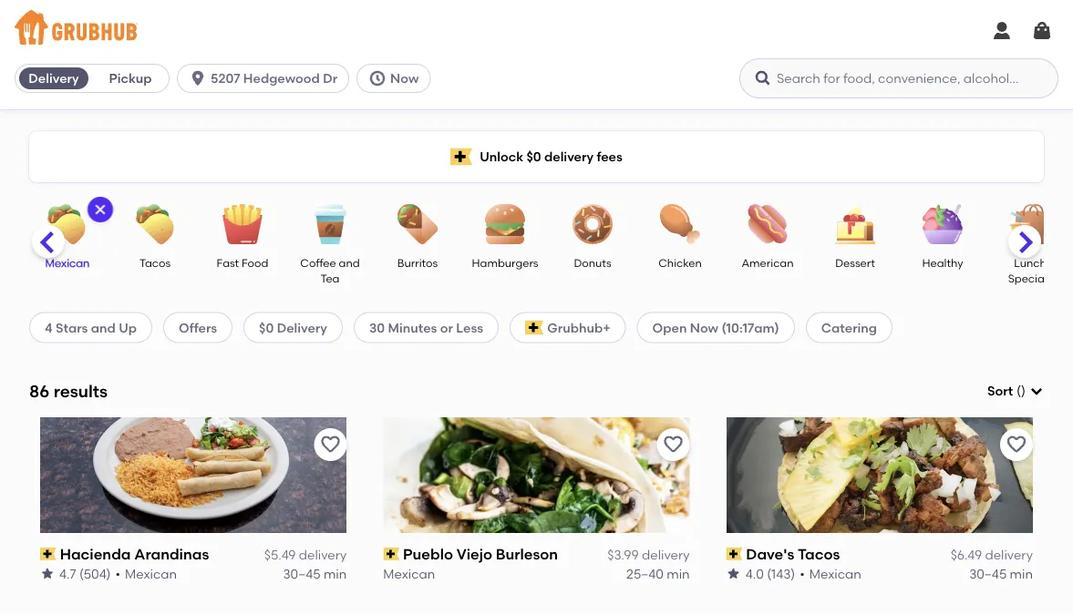 Task type: describe. For each thing, give the bounding box(es) containing it.
mexican down hacienda arandinas at the left
[[125, 566, 177, 582]]

dessert
[[836, 256, 876, 270]]

chicken image
[[649, 204, 712, 244]]

delivery for dave's tacos
[[986, 548, 1034, 563]]

and inside coffee and tea
[[339, 256, 360, 270]]

svg image inside the 'now' button
[[369, 69, 387, 88]]

viejo
[[457, 546, 493, 564]]

min for pueblo viejo burleson
[[667, 566, 690, 582]]

• mexican for arandinas
[[115, 566, 177, 582]]

tacos image
[[123, 204, 187, 244]]

5207 hedgewood dr button
[[177, 64, 357, 93]]

pueblo viejo burleson
[[403, 546, 558, 564]]

$5.49 delivery
[[264, 548, 347, 563]]

arandinas
[[134, 546, 209, 564]]

min for dave's tacos
[[1010, 566, 1034, 582]]

healthy image
[[911, 204, 975, 244]]

chicken
[[659, 256, 702, 270]]

hedgewood
[[243, 71, 320, 86]]

dave's tacos logo image
[[716, 418, 1044, 533]]

now inside button
[[391, 71, 419, 86]]

30
[[369, 320, 385, 336]]

• mexican for tacos
[[800, 566, 862, 582]]

fast food image
[[211, 204, 275, 244]]

lunch
[[1015, 256, 1047, 270]]

1 vertical spatial delivery
[[277, 320, 327, 336]]

save this restaurant image for hacienda arandinas
[[320, 434, 341, 456]]

none field containing sort
[[988, 382, 1044, 401]]

delivery for pueblo viejo burleson
[[642, 548, 690, 563]]

mexican down "dave's tacos"
[[810, 566, 862, 582]]

now button
[[357, 64, 438, 93]]

dave's
[[746, 546, 795, 564]]

0 horizontal spatial $0
[[259, 320, 274, 336]]

pueblo viejo burleson logo image
[[373, 418, 701, 533]]

• for dave's
[[800, 566, 805, 582]]

star icon image for hacienda arandinas
[[40, 567, 55, 582]]

or
[[440, 320, 453, 336]]

save this restaurant image
[[663, 434, 685, 456]]

burleson
[[496, 546, 558, 564]]

hamburgers image
[[473, 204, 537, 244]]

unlock
[[480, 149, 524, 165]]

hamburgers
[[472, 256, 539, 270]]

donuts
[[574, 256, 612, 270]]

1 vertical spatial now
[[690, 320, 719, 336]]

sort ( )
[[988, 384, 1026, 399]]

(10:17am)
[[722, 320, 780, 336]]

(
[[1017, 384, 1022, 399]]

minutes
[[388, 320, 437, 336]]

30–45 min for hacienda arandinas
[[283, 566, 347, 582]]

star icon image for dave's tacos
[[727, 567, 741, 582]]

4.7
[[59, 566, 76, 582]]

30–45 for dave's tacos
[[970, 566, 1007, 582]]

coffee and tea image
[[298, 204, 362, 244]]

fast
[[217, 256, 239, 270]]

save this restaurant button for dave's tacos
[[1001, 429, 1034, 461]]

0 vertical spatial tacos
[[140, 256, 171, 270]]

5207 hedgewood dr
[[211, 71, 338, 86]]

$6.49 delivery
[[951, 548, 1034, 563]]

american image
[[736, 204, 800, 244]]

less
[[456, 320, 484, 336]]

delivery inside button
[[29, 71, 79, 86]]

fast food
[[217, 256, 269, 270]]

save this restaurant button for hacienda arandinas
[[314, 429, 347, 461]]

4.0 (143)
[[746, 566, 796, 582]]

subscription pass image for dave's tacos
[[727, 548, 743, 561]]

burritos
[[398, 256, 438, 270]]

mexican down "mexican" image
[[45, 256, 90, 270]]

4
[[45, 320, 53, 336]]



Task type: locate. For each thing, give the bounding box(es) containing it.
star icon image left 4.0
[[727, 567, 741, 582]]

save this restaurant button for pueblo viejo burleson
[[657, 429, 690, 461]]

2 save this restaurant button from the left
[[657, 429, 690, 461]]

$6.49
[[951, 548, 983, 563]]

2 star icon image from the left
[[727, 567, 741, 582]]

delivery
[[545, 149, 594, 165], [299, 548, 347, 563], [642, 548, 690, 563], [986, 548, 1034, 563]]

svg image inside field
[[1030, 384, 1044, 399]]

30–45 min
[[283, 566, 347, 582], [970, 566, 1034, 582]]

mexican image
[[36, 204, 99, 244]]

svg image
[[369, 69, 387, 88], [93, 203, 108, 217]]

and up tea
[[339, 256, 360, 270]]

1 • mexican from the left
[[115, 566, 177, 582]]

save this restaurant button
[[314, 429, 347, 461], [657, 429, 690, 461], [1001, 429, 1034, 461]]

coffee and tea
[[300, 256, 360, 285]]

$3.99
[[608, 548, 639, 563]]

hacienda arandinas logo image
[[40, 418, 347, 533]]

0 horizontal spatial grubhub plus flag logo image
[[451, 148, 473, 166]]

hacienda arandinas
[[60, 546, 209, 564]]

30–45 down $6.49 delivery
[[970, 566, 1007, 582]]

subscription pass image left hacienda
[[40, 548, 56, 561]]

None field
[[988, 382, 1044, 401]]

mexican down pueblo
[[383, 566, 435, 582]]

grubhub+
[[548, 320, 611, 336]]

grubhub plus flag logo image for unlock $0 delivery fees
[[451, 148, 473, 166]]

$0 down the food
[[259, 320, 274, 336]]

donuts image
[[561, 204, 625, 244]]

subscription pass image left pueblo
[[383, 548, 400, 561]]

0 vertical spatial $0
[[527, 149, 542, 165]]

pickup button
[[92, 64, 169, 93]]

1 vertical spatial svg image
[[93, 203, 108, 217]]

1 30–45 from the left
[[283, 566, 321, 582]]

svg image
[[992, 20, 1013, 42], [1032, 20, 1054, 42], [189, 69, 207, 88], [754, 69, 773, 88], [1030, 384, 1044, 399]]

1 horizontal spatial and
[[339, 256, 360, 270]]

Search for food, convenience, alcohol... search field
[[740, 58, 1059, 99]]

delivery left pickup button
[[29, 71, 79, 86]]

2 30–45 from the left
[[970, 566, 1007, 582]]

delivery up 25–40 min
[[642, 548, 690, 563]]

2 horizontal spatial save this restaurant button
[[1001, 429, 1034, 461]]

1 horizontal spatial min
[[667, 566, 690, 582]]

1 horizontal spatial save this restaurant button
[[657, 429, 690, 461]]

• right (143)
[[800, 566, 805, 582]]

now
[[391, 71, 419, 86], [690, 320, 719, 336]]

subscription pass image left dave's at the right of the page
[[727, 548, 743, 561]]

svg image inside "5207 hedgewood dr" button
[[189, 69, 207, 88]]

)
[[1022, 384, 1026, 399]]

lunch specials image
[[999, 204, 1063, 244]]

coffee
[[300, 256, 336, 270]]

1 subscription pass image from the left
[[40, 548, 56, 561]]

min right 25–40
[[667, 566, 690, 582]]

0 vertical spatial now
[[391, 71, 419, 86]]

0 horizontal spatial now
[[391, 71, 419, 86]]

min
[[324, 566, 347, 582], [667, 566, 690, 582], [1010, 566, 1034, 582]]

1 save this restaurant button from the left
[[314, 429, 347, 461]]

grubhub plus flag logo image left grubhub+
[[526, 321, 544, 335]]

2 • from the left
[[800, 566, 805, 582]]

delivery left fees
[[545, 149, 594, 165]]

now right dr
[[391, 71, 419, 86]]

now right the open
[[690, 320, 719, 336]]

main navigation navigation
[[0, 0, 1074, 109]]

2 • mexican from the left
[[800, 566, 862, 582]]

specials
[[1009, 272, 1053, 285]]

catering
[[822, 320, 878, 336]]

$5.49
[[264, 548, 296, 563]]

and left up
[[91, 320, 116, 336]]

delivery down tea
[[277, 320, 327, 336]]

save this restaurant image for dave's tacos
[[1006, 434, 1028, 456]]

0 horizontal spatial •
[[115, 566, 120, 582]]

0 horizontal spatial tacos
[[140, 256, 171, 270]]

0 vertical spatial and
[[339, 256, 360, 270]]

1 save this restaurant image from the left
[[320, 434, 341, 456]]

svg image left tacos "image"
[[93, 203, 108, 217]]

1 star icon image from the left
[[40, 567, 55, 582]]

86 results
[[29, 381, 108, 401]]

fees
[[597, 149, 623, 165]]

grubhub plus flag logo image left unlock
[[451, 148, 473, 166]]

30 minutes or less
[[369, 320, 484, 336]]

25–40
[[627, 566, 664, 582]]

min down '$5.49 delivery'
[[324, 566, 347, 582]]

min for hacienda arandinas
[[324, 566, 347, 582]]

sort
[[988, 384, 1014, 399]]

delivery right $6.49
[[986, 548, 1034, 563]]

30–45 min down '$5.49 delivery'
[[283, 566, 347, 582]]

1 horizontal spatial save this restaurant image
[[1006, 434, 1028, 456]]

2 horizontal spatial subscription pass image
[[727, 548, 743, 561]]

pueblo
[[403, 546, 453, 564]]

delivery
[[29, 71, 79, 86], [277, 320, 327, 336]]

• right (504) at bottom left
[[115, 566, 120, 582]]

0 vertical spatial delivery
[[29, 71, 79, 86]]

results
[[54, 381, 108, 401]]

1 vertical spatial tacos
[[798, 546, 840, 564]]

30–45 min for dave's tacos
[[970, 566, 1034, 582]]

0 horizontal spatial 30–45 min
[[283, 566, 347, 582]]

0 horizontal spatial svg image
[[93, 203, 108, 217]]

0 vertical spatial svg image
[[369, 69, 387, 88]]

dessert image
[[824, 204, 888, 244]]

hacienda
[[60, 546, 131, 564]]

offers
[[179, 320, 217, 336]]

30–45 down '$5.49 delivery'
[[283, 566, 321, 582]]

0 horizontal spatial • mexican
[[115, 566, 177, 582]]

subscription pass image
[[40, 548, 56, 561], [383, 548, 400, 561], [727, 548, 743, 561]]

1 vertical spatial grubhub plus flag logo image
[[526, 321, 544, 335]]

0 horizontal spatial and
[[91, 320, 116, 336]]

unlock $0 delivery fees
[[480, 149, 623, 165]]

delivery button
[[16, 64, 92, 93]]

$3.99 delivery
[[608, 548, 690, 563]]

tacos
[[140, 256, 171, 270], [798, 546, 840, 564]]

pickup
[[109, 71, 152, 86]]

up
[[119, 320, 137, 336]]

4.0
[[746, 566, 764, 582]]

1 horizontal spatial • mexican
[[800, 566, 862, 582]]

star icon image left 4.7
[[40, 567, 55, 582]]

dr
[[323, 71, 338, 86]]

stars
[[56, 320, 88, 336]]

1 vertical spatial and
[[91, 320, 116, 336]]

lunch specials
[[1009, 256, 1053, 285]]

grubhub plus flag logo image for grubhub+
[[526, 321, 544, 335]]

3 save this restaurant button from the left
[[1001, 429, 1034, 461]]

1 horizontal spatial now
[[690, 320, 719, 336]]

open
[[653, 320, 687, 336]]

delivery right $5.49
[[299, 548, 347, 563]]

25–40 min
[[627, 566, 690, 582]]

american
[[742, 256, 794, 270]]

1 horizontal spatial svg image
[[369, 69, 387, 88]]

0 horizontal spatial delivery
[[29, 71, 79, 86]]

• for hacienda
[[115, 566, 120, 582]]

• mexican
[[115, 566, 177, 582], [800, 566, 862, 582]]

$0 delivery
[[259, 320, 327, 336]]

2 30–45 min from the left
[[970, 566, 1034, 582]]

86
[[29, 381, 49, 401]]

1 min from the left
[[324, 566, 347, 582]]

4.7 (504)
[[59, 566, 111, 582]]

1 horizontal spatial subscription pass image
[[383, 548, 400, 561]]

0 vertical spatial grubhub plus flag logo image
[[451, 148, 473, 166]]

1 • from the left
[[115, 566, 120, 582]]

burritos image
[[386, 204, 450, 244]]

1 horizontal spatial $0
[[527, 149, 542, 165]]

0 horizontal spatial subscription pass image
[[40, 548, 56, 561]]

0 horizontal spatial star icon image
[[40, 567, 55, 582]]

2 horizontal spatial min
[[1010, 566, 1034, 582]]

2 subscription pass image from the left
[[383, 548, 400, 561]]

1 horizontal spatial grubhub plus flag logo image
[[526, 321, 544, 335]]

min down $6.49 delivery
[[1010, 566, 1034, 582]]

4 stars and up
[[45, 320, 137, 336]]

$0
[[527, 149, 542, 165], [259, 320, 274, 336]]

grubhub plus flag logo image
[[451, 148, 473, 166], [526, 321, 544, 335]]

subscription pass image for hacienda arandinas
[[40, 548, 56, 561]]

and
[[339, 256, 360, 270], [91, 320, 116, 336]]

(504)
[[79, 566, 111, 582]]

0 horizontal spatial save this restaurant image
[[320, 434, 341, 456]]

1 horizontal spatial •
[[800, 566, 805, 582]]

• mexican down "dave's tacos"
[[800, 566, 862, 582]]

1 horizontal spatial tacos
[[798, 546, 840, 564]]

healthy
[[923, 256, 964, 270]]

open now (10:17am)
[[653, 320, 780, 336]]

tacos right dave's at the right of the page
[[798, 546, 840, 564]]

tea
[[321, 272, 340, 285]]

1 30–45 min from the left
[[283, 566, 347, 582]]

30–45 min down $6.49 delivery
[[970, 566, 1034, 582]]

30–45
[[283, 566, 321, 582], [970, 566, 1007, 582]]

5207
[[211, 71, 240, 86]]

0 horizontal spatial min
[[324, 566, 347, 582]]

save this restaurant image
[[320, 434, 341, 456], [1006, 434, 1028, 456]]

subscription pass image for pueblo viejo burleson
[[383, 548, 400, 561]]

2 min from the left
[[667, 566, 690, 582]]

1 horizontal spatial 30–45 min
[[970, 566, 1034, 582]]

0 horizontal spatial save this restaurant button
[[314, 429, 347, 461]]

mexican
[[45, 256, 90, 270], [125, 566, 177, 582], [383, 566, 435, 582], [810, 566, 862, 582]]

2 save this restaurant image from the left
[[1006, 434, 1028, 456]]

delivery for hacienda arandinas
[[299, 548, 347, 563]]

30–45 for hacienda arandinas
[[283, 566, 321, 582]]

1 horizontal spatial 30–45
[[970, 566, 1007, 582]]

tacos down tacos "image"
[[140, 256, 171, 270]]

1 horizontal spatial delivery
[[277, 320, 327, 336]]

food
[[242, 256, 269, 270]]

1 vertical spatial $0
[[259, 320, 274, 336]]

(143)
[[767, 566, 796, 582]]

3 subscription pass image from the left
[[727, 548, 743, 561]]

3 min from the left
[[1010, 566, 1034, 582]]

1 horizontal spatial star icon image
[[727, 567, 741, 582]]

0 horizontal spatial 30–45
[[283, 566, 321, 582]]

star icon image
[[40, 567, 55, 582], [727, 567, 741, 582]]

$0 right unlock
[[527, 149, 542, 165]]

dave's tacos
[[746, 546, 840, 564]]

svg image right dr
[[369, 69, 387, 88]]

•
[[115, 566, 120, 582], [800, 566, 805, 582]]

• mexican down hacienda arandinas at the left
[[115, 566, 177, 582]]



Task type: vqa. For each thing, say whether or not it's contained in the screenshot.
the $3.99 delivery
yes



